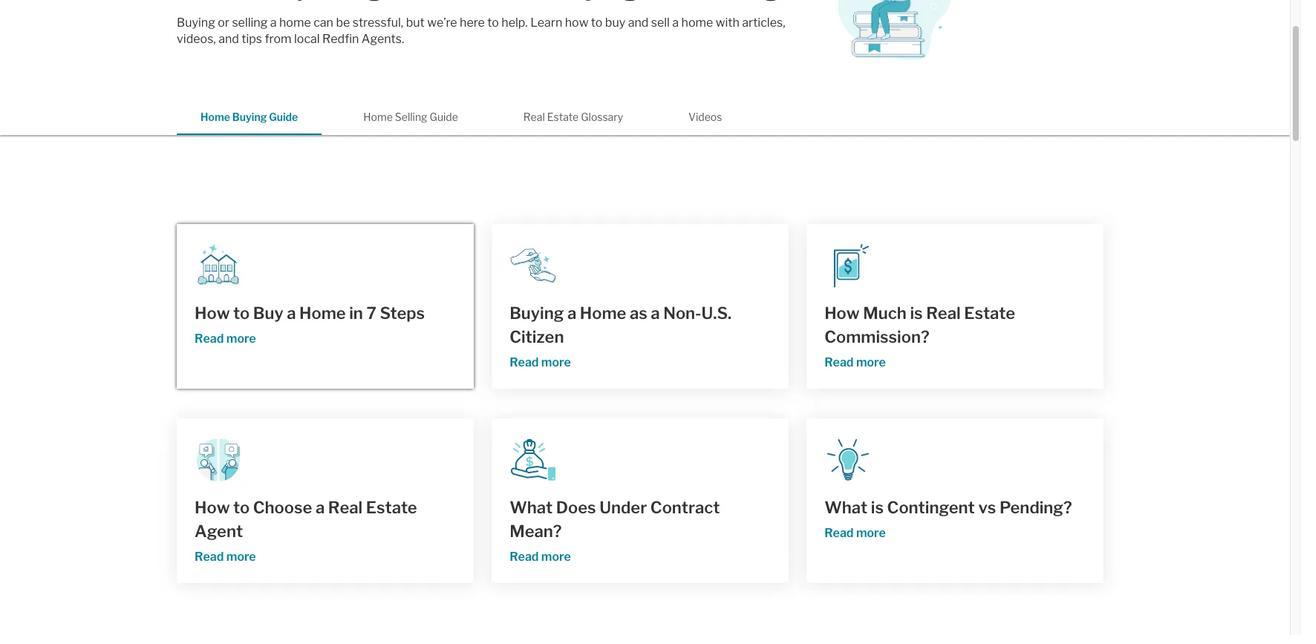 Task type: describe. For each thing, give the bounding box(es) containing it.
buying or selling a home can be stressful, but we're here to help. learn how to buy and sell a home with articles, videos, and tips from local redfin agents.
[[177, 15, 785, 46]]

sell
[[651, 15, 670, 29]]

how much is real estate commission? link
[[824, 302, 1086, 349]]

a bag of money image
[[510, 437, 557, 484]]

vs
[[978, 498, 996, 518]]

under
[[599, 498, 647, 518]]

contingent
[[887, 498, 975, 518]]

0 vertical spatial real
[[523, 111, 545, 123]]

choose
[[253, 498, 312, 518]]

guide for home buying guide
[[269, 111, 298, 123]]

what is contingent vs pending? link
[[824, 496, 1086, 520]]

a right sell
[[672, 15, 679, 29]]

a inside how to choose a real estate agent
[[316, 498, 325, 518]]

with
[[716, 15, 740, 29]]

agent
[[195, 522, 243, 541]]

estate inside how much is real estate commission?
[[964, 304, 1015, 323]]

home inside home selling guide link
[[363, 111, 393, 123]]

more for choose
[[226, 550, 256, 564]]

real estate glossary
[[523, 111, 623, 123]]

we're
[[427, 15, 457, 29]]

local
[[294, 32, 320, 46]]

selling
[[395, 111, 427, 123]]

2 home from the left
[[681, 15, 713, 29]]

illustration of a house image
[[195, 242, 242, 290]]

help.
[[502, 15, 528, 29]]

steps
[[380, 304, 425, 323]]

but
[[406, 15, 425, 29]]

1 vertical spatial and
[[218, 32, 239, 46]]

can
[[314, 15, 333, 29]]

citizen
[[510, 328, 564, 347]]

home inside home buying guide link
[[201, 111, 230, 123]]

agents.
[[362, 32, 404, 46]]

tips
[[242, 32, 262, 46]]

pending?
[[1000, 498, 1072, 518]]

a real estate agent talking to a client image
[[195, 437, 242, 484]]

read more for how much is real estate commission?
[[824, 356, 886, 370]]

how to buy a home in 7 steps link
[[195, 302, 456, 325]]

a right the buy
[[287, 304, 296, 323]]

keys changing hands image
[[510, 242, 557, 290]]

buying for buying or selling a home can be stressful, but we're here to help. learn how to buy and sell a home with articles, videos, and tips from local redfin agents.
[[177, 15, 215, 29]]

reading resources image
[[814, 0, 962, 62]]

0 vertical spatial estate
[[547, 111, 579, 123]]

how for how to choose a real estate agent
[[195, 498, 230, 518]]

is inside how much is real estate commission?
[[910, 304, 923, 323]]

0 horizontal spatial is
[[871, 498, 884, 518]]

u.s.
[[701, 304, 732, 323]]

more for contingent
[[856, 527, 886, 541]]

more for home
[[541, 356, 571, 370]]

how much is real estate commission?
[[824, 304, 1015, 347]]

glossary
[[581, 111, 623, 123]]

real inside how to choose a real estate agent
[[328, 498, 363, 518]]

videos,
[[177, 32, 216, 46]]

mean?
[[510, 522, 562, 541]]

non-
[[663, 304, 701, 323]]

in
[[349, 304, 363, 323]]

buy
[[605, 15, 625, 29]]

how for how to buy a home in 7 steps
[[195, 304, 230, 323]]



Task type: locate. For each thing, give the bounding box(es) containing it.
is
[[910, 304, 923, 323], [871, 498, 884, 518]]

7
[[366, 304, 376, 323]]

what does under contract mean? link
[[510, 496, 771, 544]]

read more down the buy
[[195, 332, 256, 346]]

a lightbulb image
[[824, 437, 872, 484]]

0 horizontal spatial what
[[510, 498, 553, 518]]

how inside how much is real estate commission?
[[824, 304, 860, 323]]

0 horizontal spatial estate
[[366, 498, 417, 518]]

2 vertical spatial real
[[328, 498, 363, 518]]

what down a lightbulb image
[[824, 498, 868, 518]]

buy
[[253, 304, 283, 323]]

read more for what does under contract mean?
[[510, 550, 571, 564]]

what up "mean?"
[[510, 498, 553, 518]]

read more down "mean?"
[[510, 550, 571, 564]]

illustration of a yard sign image
[[824, 242, 872, 290]]

0 horizontal spatial and
[[218, 32, 239, 46]]

0 horizontal spatial home
[[279, 15, 311, 29]]

here
[[460, 15, 485, 29]]

videos link
[[665, 100, 746, 133]]

commission?
[[824, 328, 930, 347]]

what for what is contingent vs pending?
[[824, 498, 868, 518]]

from
[[265, 32, 292, 46]]

buying a home as a non-u.s. citizen
[[510, 304, 732, 347]]

read for what is contingent vs pending?
[[824, 527, 854, 541]]

0 vertical spatial is
[[910, 304, 923, 323]]

read more for buying a home as a non-u.s. citizen
[[510, 356, 571, 370]]

guide
[[269, 111, 298, 123], [430, 111, 458, 123]]

buying inside 'buying a home as a non-u.s. citizen'
[[510, 304, 564, 323]]

real left the glossary
[[523, 111, 545, 123]]

1 vertical spatial is
[[871, 498, 884, 518]]

a right as
[[651, 304, 660, 323]]

how inside how to choose a real estate agent
[[195, 498, 230, 518]]

2 horizontal spatial real
[[926, 304, 961, 323]]

contract
[[650, 498, 720, 518]]

and left sell
[[628, 15, 649, 29]]

1 vertical spatial estate
[[964, 304, 1015, 323]]

stressful,
[[353, 15, 403, 29]]

buying for buying a home as a non-u.s. citizen
[[510, 304, 564, 323]]

real right 'much'
[[926, 304, 961, 323]]

as
[[630, 304, 647, 323]]

more for under
[[541, 550, 571, 564]]

read more down a lightbulb image
[[824, 527, 886, 541]]

what for what does under contract mean?
[[510, 498, 553, 518]]

to
[[487, 15, 499, 29], [591, 15, 603, 29], [233, 304, 250, 323], [233, 498, 250, 518]]

home
[[201, 111, 230, 123], [363, 111, 393, 123], [299, 304, 346, 323], [580, 304, 626, 323]]

read for how much is real estate commission?
[[824, 356, 854, 370]]

is left contingent on the bottom right
[[871, 498, 884, 518]]

buying inside buying or selling a home can be stressful, but we're here to help. learn how to buy and sell a home with articles, videos, and tips from local redfin agents.
[[177, 15, 215, 29]]

1 horizontal spatial and
[[628, 15, 649, 29]]

more
[[226, 332, 256, 346], [541, 356, 571, 370], [856, 356, 886, 370], [856, 527, 886, 541], [226, 550, 256, 564], [541, 550, 571, 564]]

read more for how to choose a real estate agent
[[195, 550, 256, 564]]

buying a home as a non-u.s. citizen link
[[510, 302, 771, 349]]

2 vertical spatial buying
[[510, 304, 564, 323]]

what inside what does under contract mean?
[[510, 498, 553, 518]]

buying
[[177, 15, 215, 29], [232, 111, 267, 123], [510, 304, 564, 323]]

how down illustration of a house image
[[195, 304, 230, 323]]

home inside 'buying a home as a non-u.s. citizen'
[[580, 304, 626, 323]]

read for buying a home as a non-u.s. citizen
[[510, 356, 539, 370]]

articles,
[[742, 15, 785, 29]]

to inside how to choose a real estate agent
[[233, 498, 250, 518]]

how to choose a real estate agent link
[[195, 496, 456, 544]]

read more for what is contingent vs pending?
[[824, 527, 886, 541]]

0 horizontal spatial guide
[[269, 111, 298, 123]]

a right choose
[[316, 498, 325, 518]]

1 vertical spatial buying
[[232, 111, 267, 123]]

1 guide from the left
[[269, 111, 298, 123]]

2 horizontal spatial estate
[[964, 304, 1015, 323]]

1 home from the left
[[279, 15, 311, 29]]

what is contingent vs pending?
[[824, 498, 1072, 518]]

how
[[195, 304, 230, 323], [824, 304, 860, 323], [195, 498, 230, 518]]

2 guide from the left
[[430, 111, 458, 123]]

read down agent
[[195, 550, 224, 564]]

or
[[218, 15, 229, 29]]

more for is
[[856, 356, 886, 370]]

2 vertical spatial estate
[[366, 498, 417, 518]]

home left with
[[681, 15, 713, 29]]

read for how to buy a home in 7 steps
[[195, 332, 224, 346]]

real
[[523, 111, 545, 123], [926, 304, 961, 323], [328, 498, 363, 518]]

be
[[336, 15, 350, 29]]

read more for how to buy a home in 7 steps
[[195, 332, 256, 346]]

redfin
[[322, 32, 359, 46]]

1 horizontal spatial estate
[[547, 111, 579, 123]]

1 vertical spatial real
[[926, 304, 961, 323]]

home
[[279, 15, 311, 29], [681, 15, 713, 29]]

0 vertical spatial buying
[[177, 15, 215, 29]]

home buying guide
[[201, 111, 298, 123]]

read
[[195, 332, 224, 346], [510, 356, 539, 370], [824, 356, 854, 370], [824, 527, 854, 541], [195, 550, 224, 564], [510, 550, 539, 564]]

and
[[628, 15, 649, 29], [218, 32, 239, 46]]

more for buy
[[226, 332, 256, 346]]

read more
[[195, 332, 256, 346], [510, 356, 571, 370], [824, 356, 886, 370], [824, 527, 886, 541], [195, 550, 256, 564], [510, 550, 571, 564]]

1 horizontal spatial buying
[[232, 111, 267, 123]]

read down "commission?"
[[824, 356, 854, 370]]

read more down agent
[[195, 550, 256, 564]]

how up "commission?"
[[824, 304, 860, 323]]

2 horizontal spatial buying
[[510, 304, 564, 323]]

1 horizontal spatial is
[[910, 304, 923, 323]]

1 what from the left
[[510, 498, 553, 518]]

read down "mean?"
[[510, 550, 539, 564]]

much
[[863, 304, 907, 323]]

a left as
[[567, 304, 576, 323]]

real right choose
[[328, 498, 363, 518]]

a
[[270, 15, 277, 29], [672, 15, 679, 29], [287, 304, 296, 323], [567, 304, 576, 323], [651, 304, 660, 323], [316, 498, 325, 518]]

home up local
[[279, 15, 311, 29]]

2 what from the left
[[824, 498, 868, 518]]

home inside how to buy a home in 7 steps link
[[299, 304, 346, 323]]

learn
[[530, 15, 562, 29]]

0 vertical spatial and
[[628, 15, 649, 29]]

home selling guide link
[[340, 100, 482, 133]]

how up agent
[[195, 498, 230, 518]]

what does under contract mean?
[[510, 498, 720, 541]]

videos
[[689, 111, 722, 123]]

1 horizontal spatial home
[[681, 15, 713, 29]]

1 horizontal spatial real
[[523, 111, 545, 123]]

read down illustration of a house image
[[195, 332, 224, 346]]

read more down "commission?"
[[824, 356, 886, 370]]

read down a lightbulb image
[[824, 527, 854, 541]]

0 horizontal spatial buying
[[177, 15, 215, 29]]

read more down citizen
[[510, 356, 571, 370]]

does
[[556, 498, 596, 518]]

read down citizen
[[510, 356, 539, 370]]

home selling guide
[[363, 111, 458, 123]]

selling
[[232, 15, 268, 29]]

how for how much is real estate commission?
[[824, 304, 860, 323]]

and down "or"
[[218, 32, 239, 46]]

1 horizontal spatial what
[[824, 498, 868, 518]]

a up from
[[270, 15, 277, 29]]

home buying guide link
[[177, 100, 322, 133]]

how to choose a real estate agent
[[195, 498, 417, 541]]

real inside how much is real estate commission?
[[926, 304, 961, 323]]

how to buy a home in 7 steps
[[195, 304, 425, 323]]

1 horizontal spatial guide
[[430, 111, 458, 123]]

0 horizontal spatial real
[[328, 498, 363, 518]]

real estate glossary link
[[500, 100, 647, 133]]

read for what does under contract mean?
[[510, 550, 539, 564]]

how
[[565, 15, 589, 29]]

what
[[510, 498, 553, 518], [824, 498, 868, 518]]

guide for home selling guide
[[430, 111, 458, 123]]

estate
[[547, 111, 579, 123], [964, 304, 1015, 323], [366, 498, 417, 518]]

read for how to choose a real estate agent
[[195, 550, 224, 564]]

estate inside how to choose a real estate agent
[[366, 498, 417, 518]]

is right 'much'
[[910, 304, 923, 323]]



Task type: vqa. For each thing, say whether or not it's contained in the screenshot.
"real"
yes



